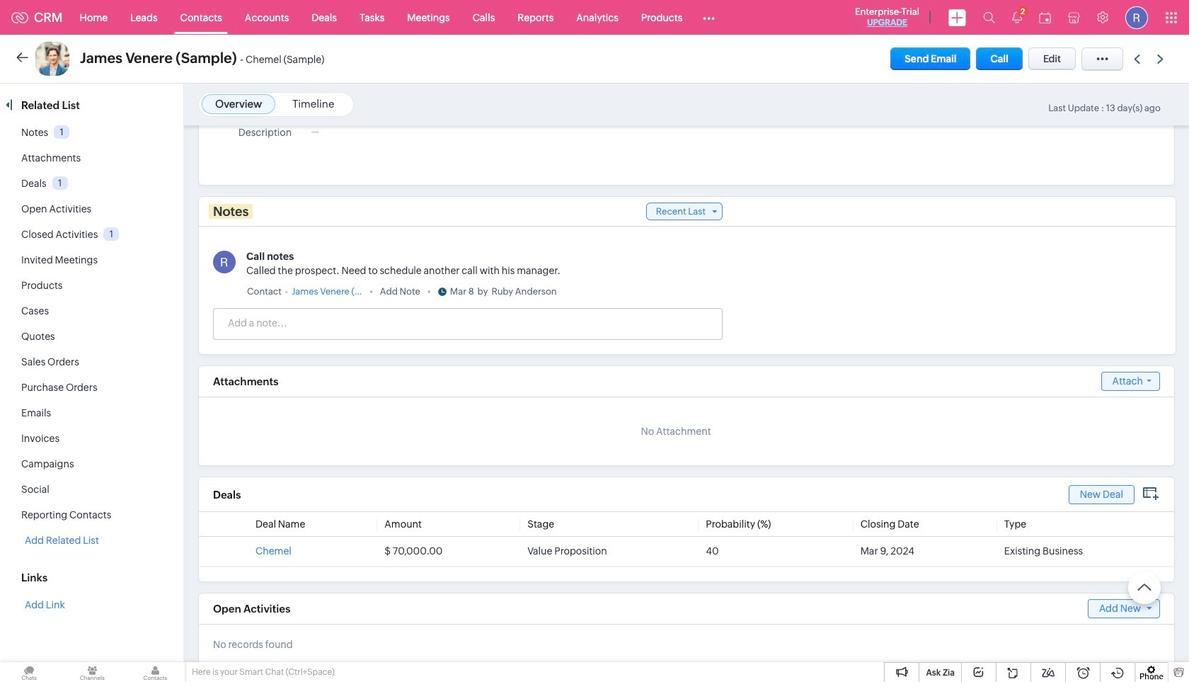 Task type: locate. For each thing, give the bounding box(es) containing it.
search image
[[984, 11, 996, 23]]

contacts image
[[126, 662, 185, 682]]

previous record image
[[1135, 54, 1141, 63]]

profile element
[[1118, 0, 1157, 34]]

Other Modules field
[[694, 6, 725, 29]]

chats image
[[0, 662, 58, 682]]

signals element
[[1004, 0, 1031, 35]]

create menu element
[[941, 0, 975, 34]]

channels image
[[63, 662, 121, 682]]



Task type: vqa. For each thing, say whether or not it's contained in the screenshot.
7th option from the top
no



Task type: describe. For each thing, give the bounding box(es) containing it.
calendar image
[[1040, 12, 1052, 23]]

Add a note... field
[[214, 316, 722, 330]]

next record image
[[1158, 54, 1167, 63]]

create menu image
[[949, 9, 967, 26]]

profile image
[[1126, 6, 1149, 29]]

search element
[[975, 0, 1004, 35]]

logo image
[[11, 12, 28, 23]]



